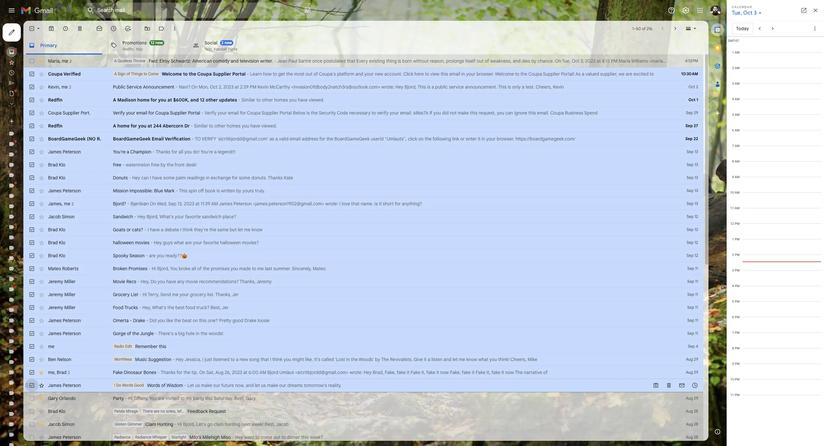 Task type: describe. For each thing, give the bounding box(es) containing it.
2 fake from the left
[[427, 370, 436, 376]]

4 11 from the top
[[696, 305, 699, 310]]

, for james
[[62, 201, 63, 207]]

brad for halloween movies
[[48, 240, 58, 246]]

following
[[433, 136, 452, 142]]

kevin , me 2
[[48, 84, 71, 90]]

2 vertical spatial best,
[[265, 422, 275, 428]]

jacob simon for 18th row from the bottom
[[48, 214, 75, 220]]

movie recs - hey, do you have any movie recommendations? thanks, jeremy
[[113, 279, 272, 285]]

radio
[[114, 344, 124, 349]]

1 fake from the left
[[397, 370, 406, 376]]

13 for for
[[695, 175, 699, 180]]

<sicritbjordd@gmail.com>
[[295, 370, 349, 376]]

row containing james
[[23, 198, 704, 211]]

- right hunting
[[175, 422, 177, 428]]

1 gary from the left
[[48, 396, 58, 402]]

glisten
[[114, 422, 127, 427]]

last
[[265, 266, 273, 272]]

this right ignore
[[529, 110, 537, 116]]

11 row from the top
[[23, 185, 704, 198]]

- left jean
[[274, 58, 276, 64]]

coupa up a home for you at 244 abercorn dr - similar to other homes you have viewed. ‌ ‌ ‌ ‌ ‌ ‌ ‌ ‌ ‌ ‌ ‌ ‌ ‌ ‌ ‌ ‌ ‌ ‌ ‌ ‌ ‌ ‌ ‌ ‌ ‌ ‌ ‌ ‌ ‌ ‌ ‌ ‌ ‌ ‌ ‌ ‌ ‌ ‌ ‌ ‌ ‌ ‌ ‌ ‌ ‌ ‌ ‌ ‌ ‌ ‌ ‌ ‌ ‌ ‌ ‌ ‌ ‌ ‌ ‌ ‌ ‌ ‌ ‌ ‌ ‌ ‌ ‌ ‌ ‌ ‌ ‌ ‌ ‌ ‌ ‌ ‌ ‌ ‌ ‌ ‌ ‌
[[247, 110, 261, 116]]

the left jungle
[[132, 331, 139, 337]]

2 sep 13 from the top
[[687, 162, 699, 167]]

woods!
[[209, 331, 224, 337]]

brad for donuts
[[48, 175, 58, 181]]

dinosaur
[[124, 370, 142, 376]]

have left debate
[[150, 227, 160, 233]]

at left 6:00
[[244, 370, 248, 376]]

readings
[[187, 175, 205, 181]]

sign
[[118, 71, 126, 76]]

0 vertical spatial the
[[381, 357, 389, 363]]

on left tue,
[[556, 58, 562, 64]]

1 verify from the left
[[113, 110, 125, 116]]

public service announcement - nani? on mon, oct 2, 2023 at 2:39 pm kevin mccarthy <invasion0fdbody2natch3rs@outlook.com> wrote: hey bjord, this is a public service announcement. this is only a test. cheers, kevin
[[113, 84, 565, 90]]

words inside "i do words good words of wisdom - let us make our future now, and let us make our dreams tomorrow's reality."
[[122, 383, 133, 388]]

coupa verified
[[48, 71, 81, 77]]

tiffany,
[[134, 396, 148, 402]]

by right dies
[[532, 58, 537, 64]]

coupa up mon,
[[197, 71, 212, 77]]

only
[[513, 84, 521, 90]]

, for me
[[54, 370, 56, 376]]

james for 30th row
[[48, 435, 62, 441]]

hi left tiffany,
[[128, 396, 133, 402]]

postulated
[[324, 58, 346, 64]]

1 vertical spatial home
[[117, 123, 130, 129]]

1 50 of 216
[[633, 26, 653, 31]]

13,
[[178, 201, 183, 207]]

sep for are you ready??
[[687, 253, 694, 258]]

it's
[[315, 357, 321, 363]]

future
[[222, 383, 234, 389]]

woods'
[[359, 357, 374, 363]]

you left do!
[[185, 149, 192, 155]]

coupa up kevin , me 2
[[48, 71, 63, 77]]

1 free from the left
[[113, 162, 121, 168]]

1 vertical spatial pm
[[250, 84, 257, 90]]

oct up oct 1
[[689, 84, 696, 89]]

public
[[436, 84, 448, 90]]

radiance for radiance whisper
[[135, 435, 152, 440]]

bjord, left let's
[[183, 422, 195, 428]]

oct 2
[[689, 84, 699, 89]]

sep 22
[[686, 136, 699, 141]]

6 james peterson from the top
[[48, 435, 81, 441]]

hi right promises
[[152, 266, 156, 272]]

to right excited
[[650, 71, 655, 77]]

1 horizontal spatial similar
[[242, 97, 256, 103]]

- left let
[[184, 383, 186, 389]]

1 horizontal spatial think
[[273, 357, 283, 363]]

supplier,
[[601, 71, 618, 77]]

1 some from the left
[[163, 175, 175, 181]]

0 horizontal spatial this
[[179, 188, 188, 194]]

radio edit remember this
[[114, 344, 167, 350]]

1 horizontal spatial make
[[267, 383, 278, 389]]

19 row from the top
[[23, 289, 704, 302]]

good
[[134, 383, 144, 388]]

2 horizontal spatial this
[[499, 84, 507, 90]]

is left public
[[428, 84, 431, 90]]

mirage
[[126, 409, 138, 414]]

30 row from the top
[[23, 431, 704, 444]]

list.
[[207, 292, 215, 298]]

mateo roberts
[[48, 266, 79, 272]]

brad,
[[373, 370, 384, 376]]

the left best
[[168, 305, 174, 311]]

0 horizontal spatial best,
[[211, 305, 221, 311]]

- right cats?
[[145, 227, 147, 233]]

- right promises
[[149, 266, 151, 272]]

mark as read image
[[96, 25, 103, 32]]

below
[[293, 110, 306, 116]]

dreams
[[288, 383, 303, 389]]

like.
[[305, 357, 313, 363]]

you right the "request,"
[[497, 110, 505, 116]]

jungle
[[140, 331, 154, 337]]

valid
[[279, 136, 289, 142]]

donuts - hey can i have some palm readings in exchange for some donuts. thanks kate
[[113, 175, 293, 181]]

movie
[[113, 279, 125, 285]]

$600k,
[[173, 97, 189, 103]]

5 james peterson from the top
[[48, 383, 81, 389]]

advanced search options image
[[302, 4, 315, 17]]

a for a sign of things to come welcome to the coupa supplier portal - learn how to get the most out of coupa's platform and your new account. click here to view this email in your browser. welcome to the coupa supplier portal! as a valued supplier, we are excited to
[[114, 71, 117, 76]]

- right dr
[[191, 123, 193, 129]]

your down madison
[[126, 110, 135, 116]]

0 vertical spatial out
[[477, 58, 484, 64]]

bjord, down "click"
[[405, 84, 417, 90]]

jeremy for movie recs - hey, do you have any movie recommendations? thanks, jeremy
[[48, 279, 63, 285]]

<mariaaawilliams
[[650, 58, 685, 64]]

sep 12 for halloween movies - hey guys what are your favorite halloween movies?
[[687, 240, 699, 245]]

archive image
[[48, 25, 55, 32]]

broke
[[179, 266, 191, 272]]

best
[[176, 305, 185, 311]]

oct left '3,' on the right top of page
[[572, 58, 580, 64]]

request,
[[479, 110, 496, 116]]

hey left guys
[[154, 240, 162, 246]]

mark
[[164, 188, 175, 194]]

peterson for 21th row from the top
[[63, 318, 81, 324]]

email
[[152, 136, 164, 142]]

4 sep 12 from the top
[[687, 253, 699, 258]]

have up 'sicritbjordd@gmail.com'
[[251, 123, 260, 129]]

3 aug 29 from the top
[[687, 396, 699, 401]]

0 horizontal spatial out
[[274, 435, 281, 441]]

1 horizontal spatial homes
[[274, 97, 288, 103]]

aug 28 for glisten glimmer clam hunting - hi bjord, let's go clam hunting next week! best, jacob
[[687, 422, 699, 427]]

1 horizontal spatial wrote:
[[350, 370, 363, 376]]

1 horizontal spatial favorite
[[203, 240, 219, 246]]

come
[[148, 71, 159, 76]]

0 vertical spatial browser.
[[477, 71, 495, 77]]

2 free from the left
[[151, 162, 160, 168]]

2 email. from the left
[[538, 110, 550, 116]]

your right enter
[[487, 136, 496, 142]]

redfin, yelp
[[122, 47, 143, 51]]

sep for hey, do you have any movie recommendations? thanks, jeremy
[[688, 279, 695, 284]]

jacob simon for 2nd row from the bottom
[[48, 422, 75, 428]]

good
[[233, 318, 243, 324]]

13 for legend!!!
[[695, 149, 699, 154]]

bjord, down the - are you ready??
[[157, 266, 169, 272]]

5 brad klo from the top
[[48, 253, 65, 259]]

28 for hi bjord, let's go clam hunting next week! best, jacob
[[695, 422, 699, 427]]

0 horizontal spatial am
[[211, 201, 218, 207]]

your down any
[[180, 292, 189, 298]]

1 horizontal spatial am
[[260, 370, 267, 376]]

the up "nani?"
[[189, 71, 196, 77]]

snooze image
[[110, 25, 117, 32]]

1 horizontal spatial can
[[506, 110, 514, 116]]

0 horizontal spatial wrote:
[[326, 201, 339, 207]]

sep 12 for goats or cats? - i have a debate i think they're the same but let me know
[[687, 227, 699, 232]]

your down updates
[[218, 110, 227, 116]]

Search mail text field
[[97, 7, 286, 14]]

peterson for 23th row from the bottom
[[63, 149, 81, 155]]

i right debate
[[180, 227, 182, 233]]

2 13 from the top
[[695, 162, 699, 167]]

james peterson for omerta - drake
[[48, 318, 81, 324]]

american
[[192, 58, 212, 64]]

brad klo for halloween movies - hey guys what are your favorite halloween movies?
[[48, 240, 65, 246]]

supplier down $600k,
[[170, 110, 187, 116]]

1 horizontal spatial jer
[[232, 292, 239, 298]]

0 vertical spatial favorite
[[185, 214, 201, 220]]

broken
[[113, 266, 128, 272]]

miso
[[221, 435, 231, 441]]

a for a godless throne fwd: elroy schwartz: american comedy and television writer. - jean paul sartre once postulated that every existing thing is born without reason, prolongs itself out of weakness, and dies by chance. on tue, oct 3, 2023 at 4:13 pm maria williams <mariaaawilliams
[[114, 58, 117, 63]]

1 horizontal spatial kevin
[[258, 84, 269, 90]]

12 for hey guys what are your favorite halloween movies?
[[695, 240, 699, 245]]

godless
[[118, 58, 132, 63]]

1 horizontal spatial do
[[151, 279, 157, 285]]

email down updates
[[228, 110, 239, 116]]

recs
[[126, 279, 136, 285]]

12 for hey bjord, what's your favorite sandwich place?
[[695, 214, 699, 219]]

jacob up dinner
[[276, 422, 289, 428]]

delete image
[[77, 25, 83, 32]]

- left "nani?"
[[176, 84, 178, 90]]

worthless music suggestion - hey jessica, i just listened to a new song that i think you might like. it's called 'lost in the woods' by the revivalists. give it a listen and let me know what you think! cheers, mike
[[114, 357, 538, 363]]

of left 'coupa's'
[[314, 71, 318, 77]]

grocery
[[190, 292, 206, 298]]

miller for grocery list
[[64, 292, 76, 298]]

promotions, 12 new messages, tab
[[106, 36, 187, 55]]

sep 11 for woods!
[[688, 331, 699, 336]]

to up "nani?"
[[183, 71, 188, 77]]

11:39
[[201, 201, 210, 207]]

26 row from the top
[[23, 379, 704, 392]]

comedy
[[213, 58, 230, 64]]

2 some from the left
[[239, 175, 250, 181]]

sep for hey can i have some palm readings in exchange for some donuts. thanks kate
[[687, 175, 694, 180]]

main content containing promotions
[[23, 21, 709, 447]]

2 now from the left
[[506, 370, 514, 376]]

2 vertical spatial that
[[261, 357, 269, 363]]

2 for james
[[72, 202, 74, 206]]

- right jungle
[[155, 331, 157, 337]]

other down mon,
[[206, 97, 218, 103]]

25 row from the top
[[23, 367, 704, 379]]

9 row from the top
[[23, 159, 704, 172]]

- right party
[[125, 396, 127, 402]]

new inside social, 2 new messages, 'tab'
[[225, 40, 232, 45]]

is
[[375, 201, 378, 207]]

this right party on the bottom
[[205, 396, 213, 402]]

brad for goats or cats?
[[48, 227, 58, 233]]

2023 right '3,' on the right top of page
[[586, 58, 596, 64]]

0 vertical spatial you
[[170, 266, 178, 272]]

remember
[[135, 344, 158, 350]]

1 email. from the left
[[401, 110, 413, 116]]

sep for hi bjord, you broke all of the promises you made to me last summer. sincerely, mateo
[[688, 266, 695, 271]]

1 horizontal spatial or
[[461, 136, 465, 142]]

14 row from the top
[[23, 224, 704, 237]]

are down goats or cats? - i have a debate i think they're the same but let me know
[[185, 240, 192, 246]]

ready??
[[166, 253, 182, 259]]

madison
[[117, 97, 136, 103]]

12 for are you ready??
[[695, 253, 699, 258]]

sep 13 for by
[[687, 188, 699, 193]]

0 horizontal spatial kevin
[[48, 84, 59, 90]]

0 horizontal spatial know
[[252, 227, 263, 233]]

1 vertical spatial know
[[467, 357, 478, 363]]

6 klo from the top
[[59, 409, 65, 415]]

1 horizontal spatial viewed.
[[309, 97, 325, 103]]

klo for halloween movies - hey guys what are your favorite halloween movies?
[[59, 240, 65, 246]]

8 row from the top
[[23, 146, 704, 159]]

1 vertical spatial can
[[141, 175, 149, 181]]

12 inside tab
[[151, 40, 155, 45]]

you left like
[[158, 318, 165, 324]]

21 row from the top
[[23, 315, 704, 328]]

1 horizontal spatial portal
[[233, 71, 246, 77]]

a for a home for you at 244 abercorn dr - similar to other homes you have viewed. ‌ ‌ ‌ ‌ ‌ ‌ ‌ ‌ ‌ ‌ ‌ ‌ ‌ ‌ ‌ ‌ ‌ ‌ ‌ ‌ ‌ ‌ ‌ ‌ ‌ ‌ ‌ ‌ ‌ ‌ ‌ ‌ ‌ ‌ ‌ ‌ ‌ ‌ ‌ ‌ ‌ ‌ ‌ ‌ ‌ ‌ ‌ ‌ ‌ ‌ ‌ ‌ ‌ ‌ ‌ ‌ ‌ ‌ ‌ ‌ ‌ ‌ ‌ ‌ ‌ ‌ ‌ ‌ ‌ ‌ ‌ ‌ ‌ ‌ ‌ ‌ ‌ ‌ ‌ ‌ ‌
[[113, 123, 116, 129]]

sep 11 for jeremy
[[688, 279, 699, 284]]

settings image
[[683, 6, 690, 14]]

service
[[449, 84, 464, 90]]

1 horizontal spatial all
[[192, 266, 196, 272]]

sep 12 for sandwich - hey bjord, what's your favorite sandwich place?
[[687, 214, 699, 219]]

sep for i have a debate i think they're the same but let me know
[[687, 227, 694, 232]]

older image
[[673, 25, 679, 32]]

hey left brad,
[[364, 370, 372, 376]]

5 sep 13 from the top
[[687, 201, 699, 206]]

you left think!
[[490, 357, 498, 363]]

2 fake, from the left
[[450, 370, 461, 376]]

new inside promotions, 12 new messages, tab
[[156, 40, 163, 45]]

1 halloween from the left
[[113, 240, 134, 246]]

invited
[[166, 396, 179, 402]]

the left woods!
[[201, 331, 208, 337]]

supplier down chance.
[[544, 71, 561, 77]]

simon for 2nd row from the bottom
[[62, 422, 75, 428]]

in right the hole
[[196, 331, 200, 337]]

worthless
[[114, 357, 132, 362]]

a left debate
[[161, 227, 164, 233]]

0 horizontal spatial homes
[[227, 123, 241, 129]]

1 aug 28 from the top
[[687, 409, 699, 414]]

20 row from the top
[[23, 302, 704, 315]]

you up 'sicritbjordd@gmail.com'
[[242, 123, 249, 129]]

2 fake from the left
[[411, 370, 421, 376]]

williams
[[632, 58, 649, 64]]

hey down bjørdsøn
[[138, 214, 146, 220]]

12 for i have a debate i think they're the same but let me know
[[695, 227, 699, 232]]

2 halloween from the left
[[220, 240, 241, 246]]

is right below in the left top of the page
[[307, 110, 310, 116]]

gmail image
[[21, 4, 56, 17]]

do!
[[193, 149, 200, 155]]

coupa up test.
[[529, 71, 543, 77]]

1 vertical spatial viewed.
[[262, 123, 277, 129]]

a right 'as'
[[582, 71, 585, 77]]

2 vertical spatial let
[[255, 383, 260, 389]]

row containing coupa verified
[[23, 68, 704, 81]]

for down announcement
[[151, 97, 157, 103]]

🎃 image
[[182, 254, 188, 259]]

5 klo from the top
[[59, 253, 65, 259]]

once
[[313, 58, 323, 64]]

sep for thanks for all you do! you're a legend!!!
[[687, 149, 694, 154]]

and down parks
[[231, 58, 239, 64]]

2 us from the left
[[261, 383, 266, 389]]

james for 23th row from the bottom
[[48, 149, 62, 155]]

of right the 50
[[643, 26, 646, 31]]

to right "made" on the bottom
[[252, 266, 256, 272]]

0 horizontal spatial jer
[[222, 305, 229, 311]]

2023 right "2,"
[[224, 84, 234, 90]]

report spam image
[[62, 25, 69, 32]]

how
[[263, 71, 272, 77]]

13 for by
[[695, 188, 699, 193]]

verify your email for coupa supplier portal - verify your email for coupa supplier portal below is the security code necessary to verify your email. 686676 if you did not make this request, you can ignore this email. coupa business spend
[[113, 110, 598, 116]]

1 now from the left
[[441, 370, 449, 376]]

primary
[[40, 42, 57, 48]]

the left front
[[167, 162, 174, 168]]

- right movies
[[151, 240, 153, 246]]

1 horizontal spatial what
[[479, 357, 489, 363]]

jeremy miller for grocery list
[[48, 292, 76, 298]]

3 fake from the left
[[462, 370, 471, 376]]

movies?
[[242, 240, 259, 246]]

0 horizontal spatial make
[[201, 383, 212, 389]]

1 fake, from the left
[[385, 370, 396, 376]]

side panel section
[[709, 21, 727, 442]]

promises
[[211, 266, 230, 272]]

26,
[[225, 370, 231, 376]]

row containing mateo roberts
[[23, 263, 704, 276]]

main menu image
[[8, 6, 16, 14]]

1 horizontal spatial this
[[418, 84, 426, 90]]

dr
[[185, 123, 190, 129]]

trucks
[[124, 305, 138, 311]]

0 vertical spatial all
[[179, 149, 183, 155]]

grocery list - hi terry, send me your grocery list. thanks, jer
[[113, 292, 239, 298]]

0 horizontal spatial think
[[183, 227, 193, 233]]

2 verify from the left
[[205, 110, 217, 116]]

supplier left "port."
[[63, 110, 80, 116]]

row containing boardgamegeek (no r.
[[23, 133, 704, 146]]

writer.
[[260, 58, 273, 64]]

terry,
[[148, 292, 159, 298]]

a for a madison home for you at $600k, and 12 other updates - similar to other homes you have viewed. ‌ ‌ ‌ ‌ ‌ ‌ ‌ ‌ ‌ ‌ ‌ ‌ ‌ ‌ ‌ ‌ ‌ ‌ ‌ ‌ ‌ ‌ ‌ ‌ ‌ ‌ ‌ ‌ ‌ ‌ ‌ ‌ ‌ ‌ ‌ ‌ ‌ ‌ ‌ ‌ ‌ ‌ ‌ ‌ ‌ ‌ ‌ ‌ ‌ ‌ ‌ ‌ ‌ ‌ ‌ ‌ ‌ ‌ ‌ ‌ ‌ ‌ ‌ ‌ ‌ ‌ ‌ ‌ ‌ ‌ ‌ ‌ ‌ ‌ ‌ ‌ ‌ ‌ ‌ ‌ ‌
[[113, 97, 116, 103]]

miller for movie recs
[[64, 279, 76, 285]]

redfin for a madison home for you at $600k, and 12 other updates - similar to other homes you have viewed. ‌ ‌ ‌ ‌ ‌ ‌ ‌ ‌ ‌ ‌ ‌ ‌ ‌ ‌ ‌ ‌ ‌ ‌ ‌ ‌ ‌ ‌ ‌ ‌ ‌ ‌ ‌ ‌ ‌ ‌ ‌ ‌ ‌ ‌ ‌ ‌ ‌ ‌ ‌ ‌ ‌ ‌ ‌ ‌ ‌ ‌ ‌ ‌ ‌ ‌ ‌ ‌ ‌ ‌ ‌ ‌ ‌ ‌ ‌ ‌ ‌ ‌ ‌ ‌ ‌ ‌ ‌ ‌ ‌ ‌ ‌ ‌ ‌ ‌ ‌ ‌ ‌ ‌ ‌ ‌ ‌
[[48, 97, 63, 103]]

1 welcome from the left
[[162, 71, 182, 77]]

1 it, from the left
[[422, 370, 426, 376]]

1 vertical spatial similar
[[194, 123, 208, 129]]

1 aug 29 from the top
[[687, 357, 699, 362]]

coupa down kevin , me 2
[[48, 110, 62, 116]]

here
[[415, 71, 424, 77]]

sep for did you like the beat on this one? pretty good drake loosie
[[688, 318, 695, 323]]

29 row from the top
[[23, 418, 704, 431]]

22 row from the top
[[23, 328, 704, 341]]

in up 'service'
[[462, 71, 466, 77]]

have left any
[[166, 279, 176, 285]]

more image
[[172, 25, 178, 32]]

2 drake from the left
[[245, 318, 257, 324]]

hey down the watermelon
[[132, 175, 140, 181]]

4 29 from the top
[[695, 396, 699, 401]]

jacob for 18th row from the bottom
[[48, 214, 61, 220]]

bones
[[144, 370, 156, 376]]

0 vertical spatial what
[[174, 240, 184, 246]]

of left wisdom
[[161, 383, 166, 389]]

18 row from the top
[[23, 276, 704, 289]]

1 horizontal spatial words
[[147, 383, 160, 389]]

jeremy miller for food trucks
[[48, 305, 76, 311]]

2 horizontal spatial let
[[453, 357, 458, 363]]

- right suggestion
[[173, 357, 175, 363]]

halloween movies - hey guys what are your favorite halloween movies?
[[113, 240, 259, 246]]

your down they're on the left bottom of page
[[193, 240, 202, 246]]

parks
[[228, 47, 238, 51]]

brad klo for free - watermelon free by the front desk!
[[48, 162, 65, 168]]

are left invited
[[158, 396, 165, 402]]

sep for hey bjord, what's your favorite sandwich place?
[[687, 214, 694, 219]]

1 vertical spatial cheers,
[[511, 357, 527, 363]]

sep 13 for for
[[687, 175, 699, 180]]

enter
[[466, 136, 477, 142]]

0 horizontal spatial on
[[193, 318, 198, 324]]

of left weakness,
[[485, 58, 490, 64]]

in right readings
[[206, 175, 210, 181]]

by left front
[[161, 162, 166, 168]]

12 new
[[151, 40, 163, 45]]

1 vertical spatial the
[[515, 370, 523, 376]]

truly.
[[255, 188, 265, 194]]

port.
[[81, 110, 91, 116]]

0 vertical spatial wrote:
[[382, 84, 395, 90]]

1 you're from the left
[[113, 149, 126, 155]]

1 horizontal spatial cheers,
[[536, 84, 552, 90]]

28 row from the top
[[23, 405, 704, 418]]

row containing coupa supplier port.
[[23, 107, 704, 120]]

food
[[186, 305, 195, 311]]

1 horizontal spatial maria
[[619, 58, 631, 64]]

, for kevin
[[59, 84, 60, 90]]

move to image
[[144, 25, 151, 32]]

- right donuts
[[129, 175, 131, 181]]

toolbar inside row
[[650, 383, 702, 389]]

the right get
[[286, 71, 293, 77]]



Task type: locate. For each thing, give the bounding box(es) containing it.
0 horizontal spatial drake
[[133, 318, 145, 324]]

2 inside 'tab'
[[222, 40, 224, 45]]

jer down recommendations?
[[232, 292, 239, 298]]

the right like
[[174, 318, 181, 324]]

without
[[413, 58, 429, 64]]

, for maria
[[60, 58, 61, 64]]

sep 13 for legend!!!
[[687, 149, 699, 154]]

0 horizontal spatial now
[[441, 370, 449, 376]]

to up only on the top right
[[516, 71, 520, 77]]

that for love
[[352, 201, 360, 207]]

1 vertical spatial hey,
[[142, 305, 151, 311]]

palm
[[176, 175, 186, 181]]

our
[[214, 383, 220, 389], [280, 383, 286, 389]]

0 horizontal spatial our
[[214, 383, 220, 389]]

boardgamegeek for boardgamegeek (no r.
[[48, 136, 86, 142]]

0 horizontal spatial you
[[149, 396, 157, 402]]

jacob down james , me 2
[[48, 214, 61, 220]]

to left "my"
[[181, 396, 185, 402]]

a right only on the top right
[[522, 84, 525, 90]]

of
[[643, 26, 646, 31], [485, 58, 490, 64], [314, 71, 318, 77], [127, 71, 130, 76], [198, 266, 202, 272], [127, 331, 131, 337], [544, 370, 548, 376], [161, 383, 166, 389]]

2 james peterson from the top
[[48, 188, 81, 194]]

this left week?
[[301, 435, 309, 441]]

24 row from the top
[[23, 354, 704, 367]]

1 horizontal spatial you're
[[201, 149, 213, 155]]

28 for hey want to come out to dinner this week?
[[695, 435, 699, 440]]

jeremy miller
[[48, 279, 76, 285], [48, 292, 76, 298], [48, 305, 76, 311]]

a right as at the top
[[276, 136, 278, 142]]

29 for row containing ben nelson
[[695, 357, 699, 362]]

1 horizontal spatial fake
[[411, 370, 421, 376]]

7 row from the top
[[23, 133, 704, 146]]

simon for 18th row from the bottom
[[62, 214, 75, 220]]

out right come
[[274, 435, 281, 441]]

2 inside me , brad 2
[[68, 371, 70, 375]]

add to tasks image
[[125, 25, 131, 32]]

radiance
[[114, 435, 131, 440], [135, 435, 152, 440]]

1 horizontal spatial home
[[137, 97, 150, 103]]

0 vertical spatial homes
[[274, 97, 288, 103]]

1 29 from the top
[[695, 110, 699, 115]]

686676
[[414, 110, 429, 116]]

row
[[23, 55, 704, 68], [23, 68, 704, 81], [23, 81, 704, 94], [23, 94, 704, 107], [23, 107, 704, 120], [23, 120, 704, 133], [23, 133, 704, 146], [23, 146, 704, 159], [23, 159, 704, 172], [23, 172, 704, 185], [23, 185, 704, 198], [23, 198, 704, 211], [23, 211, 704, 224], [23, 224, 704, 237], [23, 237, 704, 250], [23, 250, 704, 263], [23, 263, 704, 276], [23, 276, 704, 289], [23, 289, 704, 302], [23, 302, 704, 315], [23, 315, 704, 328], [23, 328, 704, 341], [23, 341, 704, 354], [23, 354, 704, 367], [23, 367, 704, 379], [23, 379, 704, 392], [23, 392, 704, 405], [23, 405, 704, 418], [23, 418, 704, 431], [23, 431, 704, 444]]

what left think!
[[479, 357, 489, 363]]

2 welcome from the left
[[496, 71, 515, 77]]

1 sep 13 from the top
[[687, 149, 699, 154]]

2 inside james , me 2
[[72, 202, 74, 206]]

None checkbox
[[29, 58, 35, 64], [29, 71, 35, 77], [29, 110, 35, 116], [29, 136, 35, 142], [29, 188, 35, 194], [29, 214, 35, 220], [29, 253, 35, 259], [29, 331, 35, 337], [29, 344, 35, 350], [29, 357, 35, 363], [29, 396, 35, 402], [29, 58, 35, 64], [29, 71, 35, 77], [29, 110, 35, 116], [29, 136, 35, 142], [29, 188, 35, 194], [29, 214, 35, 220], [29, 253, 35, 259], [29, 331, 35, 337], [29, 344, 35, 350], [29, 357, 35, 363], [29, 396, 35, 402]]

1 vertical spatial best,
[[235, 396, 245, 402]]

2 inside kevin , me 2
[[69, 85, 71, 90]]

23 row from the top
[[23, 341, 704, 354]]

5 sep 11 from the top
[[688, 318, 699, 323]]

0 horizontal spatial similar
[[194, 123, 208, 129]]

a left champion
[[127, 149, 129, 155]]

2 for maria
[[70, 59, 72, 64]]

0 horizontal spatial fake,
[[385, 370, 396, 376]]

main content
[[23, 21, 709, 447]]

are left 'no'
[[154, 409, 160, 414]]

or
[[461, 136, 465, 142], [127, 227, 131, 233]]

'lost
[[335, 357, 345, 363]]

portal up dr
[[188, 110, 200, 116]]

3 miller from the top
[[64, 305, 76, 311]]

0 vertical spatial am
[[211, 201, 218, 207]]

fwd:
[[149, 58, 158, 64]]

front
[[175, 162, 185, 168]]

0 vertical spatial aug 29
[[687, 357, 699, 362]]

the left woods'
[[351, 357, 358, 363]]

3 11 from the top
[[696, 292, 699, 297]]

food
[[113, 305, 124, 311]]

1 horizontal spatial email.
[[538, 110, 550, 116]]

1 drake from the left
[[133, 318, 145, 324]]

1 our from the left
[[214, 383, 220, 389]]

2 redfin from the top
[[48, 123, 63, 129]]

the left "same"
[[210, 227, 216, 233]]

some up yours
[[239, 175, 250, 181]]

boardgamegeek up champion
[[113, 136, 151, 142]]

they're
[[194, 227, 208, 233]]

view
[[431, 71, 440, 77]]

1 28 from the top
[[695, 409, 699, 414]]

4 james peterson from the top
[[48, 331, 81, 337]]

can left ignore
[[506, 110, 514, 116]]

redfin down kevin , me 2
[[48, 97, 63, 103]]

2 simon from the top
[[62, 422, 75, 428]]

0 horizontal spatial portal
[[188, 110, 200, 116]]

sep for hey guys what are your favorite halloween movies?
[[687, 240, 694, 245]]

best, right truck?
[[211, 305, 221, 311]]

0 horizontal spatial it,
[[422, 370, 426, 376]]

11 for one?
[[696, 318, 699, 323]]

1 james peterson from the top
[[48, 149, 81, 155]]

klo for donuts - hey can i have some palm readings in exchange for some donuts. thanks kate
[[59, 175, 65, 181]]

1 vertical spatial out
[[306, 71, 313, 77]]

james peterson
[[48, 149, 81, 155], [48, 188, 81, 194], [48, 318, 81, 324], [48, 331, 81, 337], [48, 383, 81, 389], [48, 435, 81, 441]]

1 horizontal spatial best,
[[235, 396, 245, 402]]

simon down james , me 2
[[62, 214, 75, 220]]

2 for me
[[68, 371, 70, 375]]

2 vertical spatial thanks
[[161, 370, 176, 376]]

thanks for 26,
[[161, 370, 176, 376]]

2 vertical spatial aug 28
[[687, 435, 699, 440]]

my
[[186, 396, 192, 402]]

labels image
[[159, 25, 165, 32]]

wrote: down woods'
[[350, 370, 363, 376]]

2 row from the top
[[23, 68, 704, 81]]

1 horizontal spatial drake
[[245, 318, 257, 324]]

0 horizontal spatial do
[[116, 383, 121, 388]]

us
[[195, 383, 200, 389], [261, 383, 266, 389]]

tab list containing promotions
[[23, 36, 709, 55]]

wisdom
[[167, 383, 183, 389]]

6 row from the top
[[23, 120, 704, 133]]

1 vertical spatial you
[[149, 396, 157, 402]]

james for 11th row from the top
[[48, 188, 62, 194]]

2 mateo from the left
[[313, 266, 326, 272]]

a left legend!!!
[[214, 149, 217, 155]]

it
[[478, 136, 481, 142], [379, 201, 382, 207], [424, 357, 427, 363], [407, 370, 410, 376], [437, 370, 440, 376], [472, 370, 475, 376], [502, 370, 505, 376]]

3 13 from the top
[[695, 175, 699, 180]]

now down think!
[[506, 370, 514, 376]]

None checkbox
[[29, 25, 35, 32], [29, 84, 35, 90], [29, 97, 35, 103], [29, 123, 35, 129], [29, 149, 35, 155], [29, 162, 35, 168], [29, 175, 35, 181], [29, 201, 35, 207], [29, 227, 35, 233], [29, 240, 35, 246], [29, 266, 35, 272], [29, 279, 35, 285], [29, 292, 35, 298], [29, 305, 35, 311], [29, 318, 35, 324], [29, 370, 35, 376], [29, 383, 35, 389], [29, 409, 35, 415], [29, 422, 35, 428], [29, 435, 35, 441], [29, 25, 35, 32], [29, 84, 35, 90], [29, 97, 35, 103], [29, 123, 35, 129], [29, 149, 35, 155], [29, 162, 35, 168], [29, 175, 35, 181], [29, 201, 35, 207], [29, 227, 35, 233], [29, 240, 35, 246], [29, 266, 35, 272], [29, 279, 35, 285], [29, 292, 35, 298], [29, 305, 35, 311], [29, 318, 35, 324], [29, 370, 35, 376], [29, 383, 35, 389], [29, 409, 35, 415], [29, 422, 35, 428], [29, 435, 35, 441]]

thanks, for jeremy
[[240, 279, 256, 285]]

thanks for legend!!!
[[156, 149, 171, 155]]

2 horizontal spatial kevin
[[553, 84, 565, 90]]

as
[[576, 71, 581, 77]]

you left might
[[284, 357, 291, 363]]

- left learn
[[247, 71, 249, 77]]

0 vertical spatial on
[[419, 136, 424, 142]]

https://boardgamegeek.com/
[[516, 136, 576, 142]]

row containing ben nelson
[[23, 354, 704, 367]]

sandwich - hey bjord, what's your favorite sandwich place?
[[113, 214, 236, 220]]

you're right do!
[[201, 149, 213, 155]]

maria
[[48, 58, 60, 64], [619, 58, 631, 64]]

do inside "i do words good words of wisdom - let us make our future now, and let us make our dreams tomorrow's reality."
[[116, 383, 121, 388]]

5 row from the top
[[23, 107, 704, 120]]

is
[[398, 58, 402, 64], [428, 84, 431, 90], [508, 84, 512, 90], [307, 110, 310, 116], [217, 188, 220, 194]]

aug 28 for milo's milehigh miso - hey want to come out to dinner this week?
[[687, 435, 699, 440]]

1 vertical spatial thanks,
[[216, 292, 231, 298]]

radiance for radiance
[[114, 435, 131, 440]]

3 jeremy miller from the top
[[48, 305, 76, 311]]

toggle split pane mode image
[[686, 25, 692, 32]]

your right verify
[[390, 110, 399, 116]]

4 sep 13 from the top
[[687, 188, 699, 193]]

6 11 from the top
[[696, 331, 699, 336]]

0 horizontal spatial home
[[117, 123, 130, 129]]

i left love
[[340, 201, 341, 207]]

hey, for hey, do you have any movie recommendations? thanks, jeremy
[[141, 279, 150, 285]]

peterson for 30th row
[[63, 435, 81, 441]]

peterson for 5th row from the bottom of the page
[[63, 383, 81, 389]]

0 vertical spatial best,
[[211, 305, 221, 311]]

verification
[[165, 136, 191, 142]]

spooky
[[113, 253, 128, 259]]

tip.
[[192, 370, 198, 376]]

let right listen
[[453, 357, 458, 363]]

0 horizontal spatial words
[[122, 383, 133, 388]]

think up the bjord
[[273, 357, 283, 363]]

search mail image
[[85, 5, 97, 16]]

1 inside row
[[697, 97, 699, 102]]

- up donuts
[[123, 162, 125, 168]]

2 horizontal spatial portal
[[280, 110, 292, 116]]

there's
[[158, 331, 174, 337]]

0 horizontal spatial us
[[195, 383, 200, 389]]

sep for there's a big hole in the woods!
[[688, 331, 695, 336]]

coupa's
[[319, 71, 336, 77]]

you left 244
[[138, 123, 147, 129]]

4 fake from the left
[[492, 370, 501, 376]]

you down announcement
[[158, 97, 166, 103]]

1 vertical spatial aug 28
[[687, 422, 699, 427]]

2 our from the left
[[280, 383, 286, 389]]

1 horizontal spatial gary
[[246, 396, 256, 402]]

4 sep 11 from the top
[[688, 305, 699, 310]]

make down sat,
[[201, 383, 212, 389]]

of right gorge
[[127, 331, 131, 337]]

a inside 'a sign of things to come welcome to the coupa supplier portal - learn how to get the most out of coupa's platform and your new account. click here to view this email in your browser. welcome to the coupa supplier portal! as a valued supplier, we are excited to'
[[114, 71, 117, 76]]

hunting
[[225, 422, 241, 428]]

jeremy for grocery list - hi terry, send me your grocery list. thanks, jer
[[48, 292, 63, 298]]

boardgamegeek for boardgamegeek email verification - to verify 'sicritbjordd@gmail.com' as a valid email address for the boardgamegeek userid "umlauts", click on the following link or enter it in your browser. https://boardgamegeek.com/
[[113, 136, 151, 142]]

2 jeremy miller from the top
[[48, 292, 76, 298]]

- right bjord?
[[127, 201, 130, 207]]

sep for watermelon free by the front desk!
[[687, 162, 694, 167]]

peterson for 11th row from the top
[[63, 188, 81, 194]]

1 sep 12 from the top
[[687, 214, 699, 219]]

ben
[[48, 357, 56, 363]]

1 horizontal spatial mateo
[[313, 266, 326, 272]]

list
[[131, 292, 138, 298]]

None search field
[[83, 3, 317, 18]]

1 klo from the top
[[59, 162, 65, 168]]

james peterson for gorge of the jungle
[[48, 331, 81, 337]]

you're
[[113, 149, 126, 155], [201, 149, 213, 155]]

hi left terry,
[[143, 292, 147, 298]]

redfin for a home for you at 244 abercorn dr - similar to other homes you have viewed. ‌ ‌ ‌ ‌ ‌ ‌ ‌ ‌ ‌ ‌ ‌ ‌ ‌ ‌ ‌ ‌ ‌ ‌ ‌ ‌ ‌ ‌ ‌ ‌ ‌ ‌ ‌ ‌ ‌ ‌ ‌ ‌ ‌ ‌ ‌ ‌ ‌ ‌ ‌ ‌ ‌ ‌ ‌ ‌ ‌ ‌ ‌ ‌ ‌ ‌ ‌ ‌ ‌ ‌ ‌ ‌ ‌ ‌ ‌ ‌ ‌ ‌ ‌ ‌ ‌ ‌ ‌ ‌ ‌ ‌ ‌ ‌ ‌ ‌ ‌ ‌ ‌ ‌ ‌ ‌ ‌
[[48, 123, 63, 129]]

redfin down coupa supplier port.
[[48, 123, 63, 129]]

jer up pretty
[[222, 305, 229, 311]]

week!
[[252, 422, 264, 428]]

0 vertical spatial viewed.
[[309, 97, 325, 103]]

coupa up 244
[[155, 110, 169, 116]]

the left following
[[425, 136, 432, 142]]

2 aug 28 from the top
[[687, 422, 699, 427]]

cats?
[[132, 227, 143, 233]]

0 vertical spatial or
[[461, 136, 465, 142]]

1 vertical spatial browser.
[[497, 136, 515, 142]]

<invasion0fdbody2natch3rs@outlook.com>
[[291, 84, 381, 90]]

verified
[[64, 71, 81, 77]]

11 for you
[[696, 266, 699, 271]]

to left verify
[[372, 110, 376, 116]]

primary tab
[[23, 36, 105, 55]]

2
[[222, 40, 224, 45], [70, 59, 72, 64], [697, 84, 699, 89], [69, 85, 71, 90], [72, 202, 74, 206], [68, 371, 70, 375]]

1 vertical spatial all
[[192, 266, 196, 272]]

new left song
[[240, 357, 248, 363]]

maria down primary
[[48, 58, 60, 64]]

portal
[[233, 71, 246, 77], [188, 110, 200, 116], [280, 110, 292, 116]]

0 vertical spatial let
[[238, 227, 243, 233]]

4:13
[[603, 58, 611, 64]]

jeremy miller for movie recs
[[48, 279, 76, 285]]

want
[[245, 435, 255, 441]]

0 vertical spatial 1
[[633, 26, 634, 31]]

- down mon,
[[202, 110, 204, 116]]

1 row from the top
[[23, 55, 704, 68]]

hey
[[396, 84, 404, 90], [132, 175, 140, 181], [138, 214, 146, 220], [154, 240, 162, 246], [176, 357, 184, 363], [364, 370, 372, 376], [235, 435, 243, 441]]

brad for free
[[48, 162, 58, 168]]

by left yours
[[237, 188, 242, 194]]

spooky season
[[113, 253, 145, 259]]

3 sep 13 from the top
[[687, 175, 699, 180]]

james for 5th row from the bottom of the page
[[48, 383, 62, 389]]

0 horizontal spatial what
[[174, 240, 184, 246]]

to inside 'a sign of things to come welcome to the coupa supplier portal - learn how to get the most out of coupa's platform and your new account. click here to view this email in your browser. welcome to the coupa supplier portal! as a valued supplier, we are excited to'
[[144, 71, 147, 76]]

drake right the good
[[245, 318, 257, 324]]

2 inside maria , me 2
[[70, 59, 72, 64]]

5 13 from the top
[[695, 201, 699, 206]]

the right address
[[327, 136, 334, 142]]

brad
[[48, 162, 58, 168], [48, 175, 58, 181], [48, 227, 58, 233], [48, 240, 58, 246], [48, 253, 58, 259], [57, 370, 67, 376], [48, 409, 58, 415]]

2 vertical spatial jeremy miller
[[48, 305, 76, 311]]

peterson
[[63, 149, 81, 155], [63, 188, 81, 194], [234, 201, 252, 207], [63, 318, 81, 324], [63, 331, 81, 337], [63, 383, 81, 389], [63, 435, 81, 441]]

12 row from the top
[[23, 198, 704, 211]]

yours
[[243, 188, 254, 194]]

hey left jessica,
[[176, 357, 184, 363]]

do
[[151, 279, 157, 285], [116, 383, 121, 388]]

2 horizontal spatial wrote:
[[382, 84, 395, 90]]

1 vertical spatial aug 29
[[687, 370, 699, 375]]

2 klo from the top
[[59, 175, 65, 181]]

bjord? - bjørdsøn on wed, sep 13, 2023 at 11:39 am james peterson <james.peterson1902@gmail.com> wrote: i love that name. is it short for anything?
[[113, 201, 423, 207]]

fake dinosaur bones - thanks for the tip. on sat, aug 26, 2023 at 6:00 am bjord umlaut <sicritbjordd@gmail.com> wrote: hey brad, fake, fake it fake it, fake it now fake, fake it fake it, fake it now the narrative of
[[113, 370, 548, 376]]

1 vertical spatial wrote:
[[326, 201, 339, 207]]

that for postulated
[[347, 58, 356, 64]]

now
[[441, 370, 449, 376], [506, 370, 514, 376]]

am right 6:00
[[260, 370, 267, 376]]

what's for bjord,
[[160, 214, 174, 220]]

2 horizontal spatial make
[[458, 110, 469, 116]]

make right the not
[[458, 110, 469, 116]]

2 29 from the top
[[695, 357, 699, 362]]

0 vertical spatial know
[[252, 227, 263, 233]]

15 row from the top
[[23, 237, 704, 250]]

1 horizontal spatial you
[[170, 266, 178, 272]]

sep 11 for you
[[688, 266, 699, 271]]

0 vertical spatial pm
[[612, 58, 618, 64]]

hey, for hey, what's the best food truck? best, jer
[[142, 305, 151, 311]]

1 down oct 2
[[697, 97, 699, 102]]

the left promises
[[203, 266, 210, 272]]

thanks left kate
[[268, 175, 283, 181]]

pm right the 2:39
[[250, 84, 257, 90]]

at left the 2:39
[[235, 84, 239, 90]]

mike
[[528, 357, 538, 363]]

1 horizontal spatial the
[[515, 370, 523, 376]]

navigation
[[0, 21, 78, 447]]

most
[[294, 71, 305, 77]]

0 horizontal spatial halloween
[[113, 240, 134, 246]]

2 vertical spatial miller
[[64, 305, 76, 311]]

halloween up 'spooky'
[[113, 240, 134, 246]]

email down prolongs
[[450, 71, 461, 77]]

this left one?
[[199, 318, 207, 324]]

3 boardgamegeek from the left
[[335, 136, 370, 142]]

1 horizontal spatial pm
[[612, 58, 618, 64]]

maria , me 2
[[48, 58, 72, 64]]

3 brad klo from the top
[[48, 227, 65, 233]]

1 horizontal spatial now
[[506, 370, 514, 376]]

of inside 'a sign of things to come welcome to the coupa supplier portal - learn how to get the most out of coupa's platform and your new account. click here to view this email in your browser. welcome to the coupa supplier portal! as a valued supplier, we are excited to'
[[127, 71, 130, 76]]

updates
[[219, 97, 237, 103]]

1 horizontal spatial some
[[239, 175, 250, 181]]

1 vertical spatial jeremy miller
[[48, 292, 76, 298]]

fake
[[397, 370, 406, 376], [427, 370, 436, 376], [462, 370, 471, 376], [492, 370, 501, 376]]

1 radiance from the left
[[114, 435, 131, 440]]

starlight
[[172, 435, 186, 440]]

0 vertical spatial miller
[[64, 279, 76, 285]]

sep 29
[[687, 110, 699, 115]]

1 sep 11 from the top
[[688, 266, 699, 271]]

brad klo for donuts - hey can i have some palm readings in exchange for some donuts. thanks kate
[[48, 175, 65, 181]]

0 horizontal spatial maria
[[48, 58, 60, 64]]

2 it, from the left
[[487, 370, 491, 376]]

11 for woods!
[[696, 331, 699, 336]]

necessary
[[350, 110, 371, 116]]

out right most
[[306, 71, 313, 77]]

1 vertical spatial thanks
[[268, 175, 283, 181]]

james for 22th row from the top of the page
[[48, 331, 62, 337]]

free
[[113, 162, 121, 168], [151, 162, 160, 168]]

2023
[[586, 58, 596, 64], [224, 84, 234, 90], [184, 201, 194, 207], [232, 370, 242, 376]]

homes
[[274, 97, 288, 103], [227, 123, 241, 129]]

mateo right sincerely,
[[313, 266, 326, 272]]

us right now,
[[261, 383, 266, 389]]

1 horizontal spatial know
[[467, 357, 478, 363]]

klo for free - watermelon free by the front desk!
[[59, 162, 65, 168]]

not
[[450, 110, 457, 116]]

0 horizontal spatial favorite
[[185, 214, 201, 220]]

3 sep 11 from the top
[[688, 292, 699, 297]]

2 radiance from the left
[[135, 435, 152, 440]]

goats or cats? - i have a debate i think they're the same but let me know
[[113, 227, 263, 233]]

1 horizontal spatial welcome
[[496, 71, 515, 77]]

new up parks
[[225, 40, 232, 45]]

james for 21th row from the top
[[48, 318, 62, 324]]

11
[[696, 266, 699, 271], [696, 279, 699, 284], [696, 292, 699, 297], [696, 305, 699, 310], [696, 318, 699, 323], [696, 331, 699, 336]]

29 for row containing coupa supplier port.
[[695, 110, 699, 115]]

peterson for 22th row from the top of the page
[[63, 331, 81, 337]]

existing
[[369, 58, 385, 64]]

1 vertical spatial miller
[[64, 292, 76, 298]]

and right now,
[[246, 383, 254, 389]]

1 vertical spatial that
[[352, 201, 360, 207]]

best, down now,
[[235, 396, 245, 402]]

1 horizontal spatial halloween
[[220, 240, 241, 246]]

3 klo from the top
[[59, 227, 65, 233]]

3 aug 28 from the top
[[687, 435, 699, 440]]

a inside a godless throne fwd: elroy schwartz: american comedy and television writer. - jean paul sartre once postulated that every existing thing is born without reason, prolongs itself out of weakness, and dies by chance. on tue, oct 3, 2023 at 4:13 pm maria williams <mariaaawilliams
[[114, 58, 117, 63]]

social, 2 new messages, tab
[[188, 36, 270, 55]]

1 horizontal spatial out
[[306, 71, 313, 77]]

row containing kevin
[[23, 81, 704, 94]]

i up the bjord
[[270, 357, 271, 363]]

to up verify
[[209, 123, 213, 129]]

to left the view
[[425, 71, 430, 77]]

1 horizontal spatial fake,
[[450, 370, 461, 376]]

have up below in the left top of the page
[[298, 97, 308, 103]]

sep 11 for one?
[[688, 318, 699, 323]]

you left ready??
[[157, 253, 164, 259]]

mon,
[[199, 84, 209, 90]]

sep for hey, what's the best food truck? best, jer
[[688, 305, 695, 310]]

let
[[238, 227, 243, 233], [453, 357, 458, 363], [255, 383, 260, 389]]

movie
[[186, 279, 198, 285]]

29 for 25th row from the top
[[695, 370, 699, 375]]

3 sep 12 from the top
[[687, 240, 699, 245]]

gary left orlando
[[48, 396, 58, 402]]

row containing gary orlando
[[23, 392, 704, 405]]

1 vertical spatial 1
[[697, 97, 699, 102]]

james peterson for mission impossible: blue mark
[[48, 188, 81, 194]]

2 sep 11 from the top
[[688, 279, 699, 284]]

by
[[532, 58, 537, 64], [161, 162, 166, 168], [237, 188, 242, 194], [376, 357, 381, 363]]

brad klo for goats or cats? - i have a debate i think they're the same but let me know
[[48, 227, 65, 233]]

nelson
[[57, 357, 71, 363]]

at left 11:39
[[196, 201, 200, 207]]

3 28 from the top
[[695, 435, 699, 440]]

can
[[506, 110, 514, 116], [141, 175, 149, 181]]

jacob down gary orlando
[[48, 422, 61, 428]]

sep for this spin off book is written by yours truly.
[[687, 188, 694, 193]]

2 you're from the left
[[201, 149, 213, 155]]

for right short on the left
[[395, 201, 401, 207]]

throne
[[133, 58, 146, 63]]

2 jacob simon from the top
[[48, 422, 75, 428]]

4 brad klo from the top
[[48, 240, 65, 246]]

6 sep 11 from the top
[[688, 331, 699, 336]]

sep for verify your email for coupa supplier portal below is the security code necessary to verify your email. 686676 if you did not make this request, you can ignore this email. coupa business spend
[[687, 110, 694, 115]]

1 horizontal spatial us
[[261, 383, 266, 389]]

listen
[[432, 357, 443, 363]]

kevin down portal!
[[553, 84, 565, 90]]

what's for hey,
[[152, 305, 166, 311]]

16 row from the top
[[23, 250, 704, 263]]

2 aug 29 from the top
[[687, 370, 699, 375]]

1 brad klo from the top
[[48, 162, 65, 168]]

jean
[[278, 58, 288, 64]]

4 klo from the top
[[59, 240, 65, 246]]

i inside "i do words good words of wisdom - let us make our future now, and let us make our dreams tomorrow's reality."
[[114, 383, 115, 388]]

toolbar
[[650, 383, 702, 389]]

revivalists.
[[390, 357, 413, 363]]

oct 1
[[689, 97, 699, 102]]

name.
[[361, 201, 374, 207]]

4 row from the top
[[23, 94, 704, 107]]

jeremy for food trucks - hey, what's the best food truck? best, jer
[[48, 305, 63, 311]]

4 13 from the top
[[695, 188, 699, 193]]

you
[[158, 97, 166, 103], [289, 97, 297, 103], [434, 110, 441, 116], [497, 110, 505, 116], [138, 123, 147, 129], [242, 123, 249, 129], [185, 149, 192, 155], [157, 253, 164, 259], [231, 266, 238, 272], [158, 279, 165, 285], [158, 318, 165, 324], [284, 357, 291, 363], [490, 357, 498, 363]]

all
[[179, 149, 183, 155], [192, 266, 196, 272]]

,
[[60, 58, 61, 64], [59, 84, 60, 90], [62, 201, 63, 207], [54, 370, 56, 376]]

1 us from the left
[[195, 383, 200, 389]]

- right sandwich at left
[[134, 214, 136, 220]]

29
[[695, 110, 699, 115], [695, 357, 699, 362], [695, 370, 699, 375], [695, 396, 699, 401]]

1 vertical spatial or
[[127, 227, 131, 233]]

klo for goats or cats? - i have a debate i think they're the same but let me know
[[59, 227, 65, 233]]

hole
[[186, 331, 195, 337]]

miller for food trucks
[[64, 305, 76, 311]]

redfin,
[[122, 47, 135, 51]]

tab list
[[709, 21, 727, 423], [23, 36, 709, 55]]

1 vertical spatial what
[[479, 357, 489, 363]]

2 gary from the left
[[246, 396, 256, 402]]

bjord,
[[405, 84, 417, 90], [147, 214, 159, 220], [157, 266, 169, 272], [183, 422, 195, 428]]

0 vertical spatial 28
[[695, 409, 699, 414]]

i up party
[[114, 383, 115, 388]]

3 29 from the top
[[695, 370, 699, 375]]

10 row from the top
[[23, 172, 704, 185]]

jacob for 2nd row from the bottom
[[48, 422, 61, 428]]

learn
[[250, 71, 262, 77]]

1 vertical spatial redfin
[[48, 123, 63, 129]]

that
[[347, 58, 356, 64], [352, 201, 360, 207], [261, 357, 269, 363]]

radiance down glisten
[[114, 435, 131, 440]]

6 brad klo from the top
[[48, 409, 65, 415]]

kevin down coupa verified
[[48, 84, 59, 90]]

2 sep 12 from the top
[[687, 227, 699, 232]]

3 row from the top
[[23, 81, 704, 94]]

brad for spooky season
[[48, 253, 58, 259]]

you left "made" on the bottom
[[231, 266, 238, 272]]

hey left want
[[235, 435, 243, 441]]

row containing maria
[[23, 55, 704, 68]]

are right we
[[626, 71, 633, 77]]

music
[[135, 357, 147, 363]]

0 horizontal spatial free
[[113, 162, 121, 168]]

and right listen
[[444, 357, 452, 363]]

11 for jeremy
[[696, 279, 699, 284]]

0 horizontal spatial welcome
[[162, 71, 182, 77]]

50
[[637, 26, 642, 31]]

jessica,
[[185, 357, 201, 363]]

0 vertical spatial cheers,
[[536, 84, 552, 90]]

supplier down comedy
[[213, 71, 231, 77]]

3 fake from the left
[[476, 370, 486, 376]]

wrote: down 'a sign of things to come welcome to the coupa supplier portal - learn how to get the most out of coupa's platform and your new account. click here to view this email in your browser. welcome to the coupa supplier portal! as a valued supplier, we are excited to'
[[382, 84, 395, 90]]

new down the labels icon
[[156, 40, 163, 45]]

think up halloween movies - hey guys what are your favorite halloween movies?
[[183, 227, 193, 233]]

support image
[[668, 6, 676, 14]]

1 vertical spatial simon
[[62, 422, 75, 428]]

you
[[170, 266, 178, 272], [149, 396, 157, 402]]

wrote: left love
[[326, 201, 339, 207]]

to down learn
[[257, 97, 261, 103]]

1 mateo from the left
[[48, 266, 61, 272]]

2 for kevin
[[69, 85, 71, 90]]

6:00
[[249, 370, 259, 376]]

0 horizontal spatial 1
[[633, 26, 634, 31]]

0 horizontal spatial some
[[163, 175, 175, 181]]

1 fake from the left
[[113, 370, 123, 376]]

all up front
[[179, 149, 183, 155]]

13 row from the top
[[23, 211, 704, 224]]

thing
[[387, 58, 397, 64]]



Task type: vqa. For each thing, say whether or not it's contained in the screenshot.


